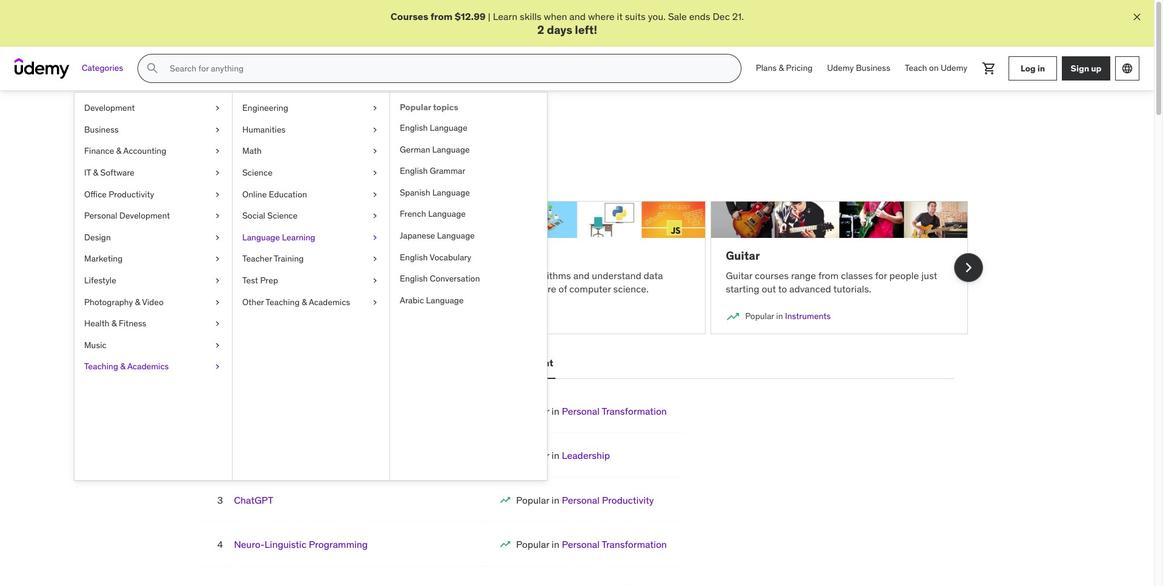 Task type: describe. For each thing, give the bounding box(es) containing it.
machine
[[201, 249, 247, 263]]

english for english language
[[400, 122, 428, 133]]

online education
[[242, 189, 307, 200]]

teach
[[905, 63, 927, 74]]

carousel element
[[186, 187, 983, 349]]

understand
[[592, 270, 642, 282]]

classes
[[841, 270, 873, 282]]

out
[[762, 283, 776, 295]]

finance & accounting
[[84, 146, 166, 157]]

language for german language
[[432, 144, 470, 155]]

language learning link
[[233, 227, 390, 249]]

music
[[84, 340, 107, 351]]

sign
[[1071, 63, 1090, 74]]

up
[[1092, 63, 1102, 74]]

xsmall image for business
[[213, 124, 222, 136]]

0 horizontal spatial academics
[[127, 361, 169, 372]]

& for software
[[93, 167, 98, 178]]

design
[[84, 232, 111, 243]]

english grammar
[[400, 166, 466, 176]]

guitar for guitar courses range from classes for people just starting out to advanced tutorials.
[[726, 270, 753, 282]]

test prep link
[[233, 270, 390, 292]]

teach on udemy link
[[898, 54, 975, 83]]

language for japanese language
[[437, 230, 475, 241]]

accounting
[[123, 146, 166, 157]]

learn something completely new or improve your existing skills
[[186, 154, 458, 166]]

core
[[537, 283, 556, 295]]

english language link
[[390, 118, 547, 139]]

in for instruments link
[[776, 311, 783, 322]]

english for english vocabulary
[[400, 252, 428, 263]]

xsmall image for health & fitness
[[213, 318, 222, 330]]

office productivity link
[[75, 184, 232, 206]]

1 vertical spatial skills
[[436, 154, 458, 166]]

Search for anything text field
[[167, 58, 726, 79]]

$12.99
[[455, 10, 486, 22]]

prep
[[260, 275, 278, 286]]

use
[[201, 270, 218, 282]]

design link
[[75, 227, 232, 249]]

2 popular in personal transformation from the top
[[516, 539, 667, 551]]

language learning element
[[390, 93, 547, 481]]

popular inside language learning element
[[400, 102, 431, 113]]

test prep
[[242, 275, 278, 286]]

days
[[547, 23, 573, 37]]

in for second the personal transformation link from the top
[[552, 539, 560, 551]]

where
[[588, 10, 615, 22]]

learn
[[201, 283, 223, 295]]

in down other in the bottom left of the page
[[251, 311, 258, 322]]

0 vertical spatial productivity
[[109, 189, 154, 200]]

english vocabulary
[[400, 252, 471, 263]]

xsmall image for science
[[370, 167, 380, 179]]

neuro-linguistic programming link
[[234, 539, 368, 551]]

from inside use statistical probability to teach computers how to learn from data.
[[225, 283, 245, 295]]

of
[[559, 283, 567, 295]]

udemy business
[[827, 63, 891, 74]]

arabic language
[[400, 295, 464, 306]]

personal for second the personal transformation link from the top
[[562, 539, 600, 551]]

how
[[399, 270, 417, 282]]

personal development for personal development link
[[84, 210, 170, 221]]

xsmall image for personal development
[[213, 210, 222, 222]]

popular topics
[[400, 102, 458, 113]]

completely
[[261, 154, 309, 166]]

sign up link
[[1062, 56, 1111, 81]]

statistical
[[220, 270, 262, 282]]

social science
[[242, 210, 298, 221]]

or
[[331, 154, 340, 166]]

development for personal development button
[[492, 357, 553, 369]]

teaching & academics link
[[75, 357, 232, 378]]

personal inside button
[[449, 357, 490, 369]]

in for leadership link
[[552, 450, 560, 462]]

udemy business link
[[820, 54, 898, 83]]

lifestyle link
[[75, 270, 232, 292]]

udemy image
[[15, 58, 70, 79]]

just
[[922, 270, 938, 282]]

range
[[791, 270, 816, 282]]

chatgpt link
[[234, 494, 273, 506]]

xsmall image for lifestyle
[[213, 275, 222, 287]]

skills inside courses from $12.99 | learn skills when and where it suits you. sale ends dec 21. 2 days left!
[[520, 10, 542, 22]]

vocabulary
[[430, 252, 471, 263]]

health
[[84, 318, 109, 329]]

to inside guitar courses range from classes for people just starting out to advanced tutorials.
[[778, 283, 787, 295]]

other teaching & academics
[[242, 297, 350, 308]]

1 vertical spatial topics
[[344, 119, 388, 138]]

computers
[[350, 270, 396, 282]]

popular in personal productivity
[[516, 494, 654, 506]]

learn for algorithms
[[463, 270, 488, 282]]

bestselling
[[203, 357, 255, 369]]

photography & video
[[84, 297, 164, 308]]

instruments link
[[785, 311, 831, 322]]

personal development link
[[75, 206, 232, 227]]

to left teach
[[312, 270, 321, 282]]

1 horizontal spatial popular in image
[[499, 494, 512, 506]]

japanese language
[[400, 230, 475, 241]]

humanities
[[242, 124, 286, 135]]

popular in image inside carousel element
[[201, 310, 215, 324]]

2 cell from the top
[[516, 450, 610, 462]]

choose a language image
[[1122, 63, 1134, 75]]

1 popular in personal transformation from the top
[[516, 405, 667, 418]]

german language
[[400, 144, 470, 155]]

transformation for second the personal transformation link from the top
[[602, 539, 667, 551]]

development for personal development link
[[119, 210, 170, 221]]

programming
[[309, 539, 368, 551]]

health & fitness
[[84, 318, 146, 329]]

& for pricing
[[779, 63, 784, 74]]

photography
[[84, 297, 133, 308]]

3
[[217, 494, 223, 506]]

leadership link
[[562, 450, 610, 462]]

left!
[[575, 23, 597, 37]]

1 vertical spatial and
[[247, 119, 275, 138]]

teach on udemy
[[905, 63, 968, 74]]

engineering link
[[233, 98, 390, 119]]

xsmall image for engineering
[[370, 103, 380, 114]]

guitar courses range from classes for people just starting out to advanced tutorials.
[[726, 270, 938, 295]]

french language
[[400, 209, 466, 220]]

courses
[[755, 270, 789, 282]]

xsmall image for social science
[[370, 210, 380, 222]]

learn inside courses from $12.99 | learn skills when and where it suits you. sale ends dec 21. 2 days left!
[[493, 10, 518, 22]]

xsmall image for math
[[370, 146, 380, 158]]

xsmall image for photography & video
[[213, 297, 222, 309]]

& for accounting
[[116, 146, 121, 157]]

in for personal productivity link
[[552, 494, 560, 506]]

xsmall image for test prep
[[370, 275, 380, 287]]

trending
[[277, 119, 341, 138]]

data.
[[248, 283, 269, 295]]

computer
[[570, 283, 611, 295]]

tutorials.
[[834, 283, 872, 295]]

teaching inside other teaching & academics link
[[266, 297, 300, 308]]

pricing
[[786, 63, 813, 74]]

plans & pricing link
[[749, 54, 820, 83]]

photography & video link
[[75, 292, 232, 313]]



Task type: vqa. For each thing, say whether or not it's contained in the screenshot.
Try Udemy Business link
no



Task type: locate. For each thing, give the bounding box(es) containing it.
0 horizontal spatial productivity
[[109, 189, 154, 200]]

1 vertical spatial popular in personal transformation
[[516, 539, 667, 551]]

learning inside carousel element
[[250, 249, 298, 263]]

xsmall image inside health & fitness link
[[213, 318, 222, 330]]

for
[[876, 270, 887, 282]]

1 vertical spatial business
[[84, 124, 119, 135]]

close image
[[1131, 11, 1143, 23]]

0 vertical spatial personal development
[[84, 210, 170, 221]]

log
[[1021, 63, 1036, 74]]

0 horizontal spatial popular in image
[[201, 310, 215, 324]]

xsmall image inside personal development link
[[213, 210, 222, 222]]

popular in
[[220, 311, 258, 322]]

popular in personal transformation up leadership link
[[516, 405, 667, 418]]

personal for first the personal transformation link
[[562, 405, 600, 418]]

from up advanced
[[819, 270, 839, 282]]

1 vertical spatial personal development
[[449, 357, 553, 369]]

categories
[[82, 63, 123, 74]]

popular in image
[[726, 310, 741, 324], [499, 539, 512, 551]]

xsmall image for design
[[213, 232, 222, 244]]

skills
[[520, 10, 542, 22], [436, 154, 458, 166]]

topics
[[433, 102, 458, 113], [344, 119, 388, 138]]

arabic
[[400, 295, 424, 306]]

xsmall image for finance & accounting
[[213, 146, 222, 158]]

advanced
[[790, 283, 831, 295]]

2 vertical spatial and
[[574, 270, 590, 282]]

xsmall image inside social science link
[[370, 210, 380, 222]]

4 english from the top
[[400, 273, 428, 284]]

business left teach
[[856, 63, 891, 74]]

neuro-linguistic programming
[[234, 539, 368, 551]]

marketing link
[[75, 249, 232, 270]]

language for spanish language
[[432, 187, 470, 198]]

your
[[379, 154, 398, 166]]

language for arabic language
[[426, 295, 464, 306]]

& for fitness
[[111, 318, 117, 329]]

& right health
[[111, 318, 117, 329]]

spanish language
[[400, 187, 470, 198]]

udemy
[[827, 63, 854, 74], [941, 63, 968, 74]]

1 english from the top
[[400, 122, 428, 133]]

1 guitar from the top
[[726, 249, 760, 263]]

0 vertical spatial transformation
[[602, 405, 667, 418]]

in for first the personal transformation link
[[552, 405, 560, 418]]

in
[[1038, 63, 1045, 74], [251, 311, 258, 322], [776, 311, 783, 322], [552, 405, 560, 418], [552, 450, 560, 462], [552, 494, 560, 506], [552, 539, 560, 551]]

0 vertical spatial skills
[[520, 10, 542, 22]]

popular in image for popular in instruments
[[726, 310, 741, 324]]

on
[[929, 63, 939, 74]]

1 horizontal spatial academics
[[309, 297, 350, 308]]

xsmall image inside it & software link
[[213, 167, 222, 179]]

xsmall image for online education
[[370, 189, 380, 201]]

language down english conversation
[[426, 295, 464, 306]]

xsmall image for other teaching & academics
[[370, 297, 380, 309]]

xsmall image up bestselling
[[213, 340, 222, 352]]

from down the statistical
[[225, 283, 245, 295]]

xsmall image inside office productivity link
[[213, 189, 222, 201]]

1 horizontal spatial learn
[[463, 270, 488, 282]]

1 cell from the top
[[516, 405, 667, 418]]

academics
[[309, 297, 350, 308], [127, 361, 169, 372]]

xsmall image inside music link
[[213, 340, 222, 352]]

sign up
[[1071, 63, 1102, 74]]

neuro-
[[234, 539, 265, 551]]

other teaching & academics link
[[233, 292, 390, 313]]

2 english from the top
[[400, 166, 428, 176]]

1 vertical spatial development
[[119, 210, 170, 221]]

leadership
[[562, 450, 610, 462]]

japanese language link
[[390, 225, 547, 247]]

xsmall image inside photography & video "link"
[[213, 297, 222, 309]]

algorithms
[[525, 270, 571, 282]]

language up machine learning
[[242, 232, 280, 243]]

popular in personal transformation down "popular in personal productivity"
[[516, 539, 667, 551]]

0 vertical spatial and
[[570, 10, 586, 22]]

english for english grammar
[[400, 166, 428, 176]]

xsmall image inside engineering "link"
[[370, 103, 380, 114]]

0 horizontal spatial udemy
[[827, 63, 854, 74]]

xsmall image for teacher training
[[370, 254, 380, 265]]

xsmall image down your
[[370, 189, 380, 201]]

1 horizontal spatial productivity
[[602, 494, 654, 506]]

personal development for personal development button
[[449, 357, 553, 369]]

log in
[[1021, 63, 1045, 74]]

personal transformation link down personal productivity link
[[562, 539, 667, 551]]

1 vertical spatial transformation
[[602, 539, 667, 551]]

xsmall image inside teacher training "link"
[[370, 254, 380, 265]]

1 horizontal spatial udemy
[[941, 63, 968, 74]]

xsmall image for development
[[213, 103, 222, 114]]

1 horizontal spatial personal development
[[449, 357, 553, 369]]

xsmall image inside language learning link
[[370, 232, 380, 244]]

& for video
[[135, 297, 140, 308]]

business inside udemy business "link"
[[856, 63, 891, 74]]

xsmall image for language learning
[[370, 232, 380, 244]]

and inside courses from $12.99 | learn skills when and where it suits you. sale ends dec 21. 2 days left!
[[570, 10, 586, 22]]

0 horizontal spatial skills
[[436, 154, 458, 166]]

0 vertical spatial business
[[856, 63, 891, 74]]

linguistic
[[265, 539, 307, 551]]

& right it
[[93, 167, 98, 178]]

in left instruments link
[[776, 311, 783, 322]]

xsmall image left engineering
[[213, 103, 222, 114]]

1 vertical spatial teaching
[[84, 361, 118, 372]]

3 cell from the top
[[516, 494, 654, 506]]

you.
[[648, 10, 666, 22]]

2 guitar from the top
[[726, 270, 753, 282]]

1 personal transformation link from the top
[[562, 405, 667, 418]]

1 vertical spatial science
[[267, 210, 298, 221]]

xsmall image
[[213, 124, 222, 136], [370, 124, 380, 136], [370, 146, 380, 158], [213, 167, 222, 179], [370, 167, 380, 179], [213, 189, 222, 201], [213, 210, 222, 222], [370, 210, 380, 222], [213, 232, 222, 244], [370, 232, 380, 244], [213, 254, 222, 265], [370, 254, 380, 265], [213, 275, 222, 287], [370, 275, 380, 287], [370, 297, 380, 309], [213, 318, 222, 330], [213, 361, 222, 373]]

language up grammar
[[432, 144, 470, 155]]

language down grammar
[[432, 187, 470, 198]]

language for french language
[[428, 209, 466, 220]]

science.
[[613, 283, 649, 295]]

3 english from the top
[[400, 252, 428, 263]]

& for academics
[[120, 361, 126, 372]]

1 horizontal spatial teaching
[[266, 297, 300, 308]]

1 vertical spatial learn
[[186, 154, 210, 166]]

learning up the training
[[282, 232, 315, 243]]

language up japanese language
[[428, 209, 466, 220]]

academics down use statistical probability to teach computers how to learn from data.
[[309, 297, 350, 308]]

1 horizontal spatial skills
[[520, 10, 542, 22]]

english conversation link
[[390, 269, 547, 290]]

udemy right 'pricing'
[[827, 63, 854, 74]]

1 vertical spatial popular in image
[[499, 539, 512, 551]]

conversation
[[430, 273, 480, 284]]

english up the how
[[400, 252, 428, 263]]

2 transformation from the top
[[602, 539, 667, 551]]

test
[[242, 275, 258, 286]]

popular in image for popular in personal transformation
[[499, 539, 512, 551]]

software
[[100, 167, 135, 178]]

1 vertical spatial personal transformation link
[[562, 539, 667, 551]]

xsmall image for teaching & academics
[[213, 361, 222, 373]]

marketing
[[84, 254, 123, 264]]

at
[[510, 283, 519, 295]]

it & software
[[84, 167, 135, 178]]

1 vertical spatial from
[[819, 270, 839, 282]]

personal productivity link
[[562, 494, 654, 506]]

productivity
[[109, 189, 154, 200], [602, 494, 654, 506]]

0 horizontal spatial teaching
[[84, 361, 118, 372]]

learning for machine learning
[[250, 249, 298, 263]]

1 vertical spatial popular in image
[[499, 494, 512, 506]]

0 vertical spatial popular in image
[[201, 310, 215, 324]]

xsmall image inside 'design' link
[[213, 232, 222, 244]]

health & fitness link
[[75, 313, 232, 335]]

popular in leadership
[[516, 450, 610, 462]]

0 vertical spatial learn
[[493, 10, 518, 22]]

0 vertical spatial academics
[[309, 297, 350, 308]]

to up structures
[[490, 270, 499, 282]]

social
[[242, 210, 265, 221]]

4 cell from the top
[[516, 539, 667, 551]]

& down use statistical probability to teach computers how to learn from data.
[[302, 297, 307, 308]]

teacher
[[242, 254, 272, 264]]

xsmall image down learn
[[213, 297, 222, 309]]

and up computer
[[574, 270, 590, 282]]

xsmall image up your
[[370, 103, 380, 114]]

udemy inside "link"
[[827, 63, 854, 74]]

guitar inside guitar courses range from classes for people just starting out to advanced tutorials.
[[726, 270, 753, 282]]

0 horizontal spatial popular in image
[[499, 539, 512, 551]]

lifestyle
[[84, 275, 116, 286]]

xsmall image inside humanities link
[[370, 124, 380, 136]]

and inside learn to build algorithms and understand data structures at the core of computer science.
[[574, 270, 590, 282]]

in left leadership link
[[552, 450, 560, 462]]

english for english conversation
[[400, 273, 428, 284]]

0 vertical spatial science
[[242, 167, 273, 178]]

learn left something
[[186, 154, 210, 166]]

popular in image
[[201, 310, 215, 324], [499, 494, 512, 506]]

english up german
[[400, 122, 428, 133]]

science up online
[[242, 167, 273, 178]]

language up german language
[[430, 122, 468, 133]]

from inside courses from $12.99 | learn skills when and where it suits you. sale ends dec 21. 2 days left!
[[431, 10, 453, 22]]

0 vertical spatial learning
[[282, 232, 315, 243]]

1 vertical spatial learning
[[250, 249, 298, 263]]

personal transformation link up leadership
[[562, 405, 667, 418]]

plans
[[756, 63, 777, 74]]

2 udemy from the left
[[941, 63, 968, 74]]

0 vertical spatial guitar
[[726, 249, 760, 263]]

1 udemy from the left
[[827, 63, 854, 74]]

0 vertical spatial topics
[[433, 102, 458, 113]]

xsmall image for marketing
[[213, 254, 222, 265]]

teaching inside teaching & academics link
[[84, 361, 118, 372]]

transformation for first the personal transformation link
[[602, 405, 667, 418]]

to right out
[[778, 283, 787, 295]]

learning down language learning
[[250, 249, 298, 263]]

in right log
[[1038, 63, 1045, 74]]

2 vertical spatial development
[[492, 357, 553, 369]]

in up popular in leadership
[[552, 405, 560, 418]]

xsmall image for humanities
[[370, 124, 380, 136]]

to right the how
[[419, 270, 428, 282]]

& inside "link"
[[135, 297, 140, 308]]

xsmall image inside the marketing link
[[213, 254, 222, 265]]

2 vertical spatial learn
[[463, 270, 488, 282]]

teaching down music
[[84, 361, 118, 372]]

udemy right on
[[941, 63, 968, 74]]

improve
[[342, 154, 377, 166]]

xsmall image inside online education link
[[370, 189, 380, 201]]

learn up structures
[[463, 270, 488, 282]]

0 vertical spatial personal transformation link
[[562, 405, 667, 418]]

finance & accounting link
[[75, 141, 232, 162]]

structures
[[463, 283, 508, 295]]

academics down music link
[[127, 361, 169, 372]]

1 vertical spatial academics
[[127, 361, 169, 372]]

english inside 'link'
[[400, 122, 428, 133]]

science
[[242, 167, 273, 178], [267, 210, 298, 221]]

xsmall image inside teaching & academics link
[[213, 361, 222, 373]]

finance
[[84, 146, 114, 157]]

0 horizontal spatial from
[[225, 283, 245, 295]]

& right "finance"
[[116, 146, 121, 157]]

xsmall image inside "finance & accounting" link
[[213, 146, 222, 158]]

1 transformation from the top
[[602, 405, 667, 418]]

learning for language learning
[[282, 232, 315, 243]]

cell
[[516, 405, 667, 418], [516, 450, 610, 462], [516, 494, 654, 506], [516, 539, 667, 551], [516, 583, 667, 587]]

from inside guitar courses range from classes for people just starting out to advanced tutorials.
[[819, 270, 839, 282]]

education
[[269, 189, 307, 200]]

2 vertical spatial from
[[225, 283, 245, 295]]

to inside learn to build algorithms and understand data structures at the core of computer science.
[[490, 270, 499, 282]]

in down "popular in personal productivity"
[[552, 539, 560, 551]]

2 horizontal spatial learn
[[493, 10, 518, 22]]

0 horizontal spatial topics
[[344, 119, 388, 138]]

personal development inside button
[[449, 357, 553, 369]]

0 vertical spatial development
[[84, 103, 135, 113]]

teaching
[[266, 297, 300, 308], [84, 361, 118, 372]]

fitness
[[119, 318, 146, 329]]

language learning
[[242, 232, 315, 243]]

0 horizontal spatial business
[[84, 124, 119, 135]]

science link
[[233, 162, 390, 184]]

0 vertical spatial from
[[431, 10, 453, 22]]

learn inside learn to build algorithms and understand data structures at the core of computer science.
[[463, 270, 488, 282]]

german language link
[[390, 139, 547, 161]]

music link
[[75, 335, 232, 357]]

2 horizontal spatial from
[[819, 270, 839, 282]]

& right plans
[[779, 63, 784, 74]]

social science link
[[233, 206, 390, 227]]

popular in personal transformation
[[516, 405, 667, 418], [516, 539, 667, 551]]

french
[[400, 209, 426, 220]]

language inside 'link'
[[437, 230, 475, 241]]

business inside business link
[[84, 124, 119, 135]]

guitar for guitar
[[726, 249, 760, 263]]

0 vertical spatial popular in personal transformation
[[516, 405, 667, 418]]

use statistical probability to teach computers how to learn from data.
[[201, 270, 428, 295]]

in down popular in leadership
[[552, 494, 560, 506]]

2 personal transformation link from the top
[[562, 539, 667, 551]]

xsmall image inside business link
[[213, 124, 222, 136]]

data
[[644, 270, 663, 282]]

science up language learning
[[267, 210, 298, 221]]

xsmall image inside math link
[[370, 146, 380, 158]]

existing
[[400, 154, 434, 166]]

english up arabic
[[400, 273, 428, 284]]

language up vocabulary
[[437, 230, 475, 241]]

starting
[[726, 283, 760, 295]]

teach
[[323, 270, 348, 282]]

development inside button
[[492, 357, 553, 369]]

0 horizontal spatial personal development
[[84, 210, 170, 221]]

and
[[570, 10, 586, 22], [247, 119, 275, 138], [574, 270, 590, 282]]

engineering
[[242, 103, 288, 113]]

business link
[[75, 119, 232, 141]]

0 vertical spatial teaching
[[266, 297, 300, 308]]

business up "finance"
[[84, 124, 119, 135]]

topics up english language
[[433, 102, 458, 113]]

xsmall image for office productivity
[[213, 189, 222, 201]]

from left $12.99
[[431, 10, 453, 22]]

topics inside language learning element
[[433, 102, 458, 113]]

1 vertical spatial productivity
[[602, 494, 654, 506]]

learn right |
[[493, 10, 518, 22]]

it & software link
[[75, 162, 232, 184]]

learn to build algorithms and understand data structures at the core of computer science.
[[463, 270, 663, 295]]

learn for popular and trending topics
[[186, 154, 210, 166]]

xsmall image for music
[[213, 340, 222, 352]]

plans & pricing
[[756, 63, 813, 74]]

topics up improve
[[344, 119, 388, 138]]

xsmall image inside other teaching & academics link
[[370, 297, 380, 309]]

spanish
[[400, 187, 430, 198]]

1 horizontal spatial topics
[[433, 102, 458, 113]]

2
[[538, 23, 544, 37]]

xsmall image inside science link
[[370, 167, 380, 179]]

0 vertical spatial popular in image
[[726, 310, 741, 324]]

english conversation
[[400, 273, 480, 284]]

xsmall image inside lifestyle link
[[213, 275, 222, 287]]

suits
[[625, 10, 646, 22]]

math link
[[233, 141, 390, 162]]

1 horizontal spatial business
[[856, 63, 891, 74]]

1 horizontal spatial from
[[431, 10, 453, 22]]

teaching down prep
[[266, 297, 300, 308]]

and up the 'left!'
[[570, 10, 586, 22]]

1 horizontal spatial popular in image
[[726, 310, 741, 324]]

build
[[501, 270, 523, 282]]

& left video
[[135, 297, 140, 308]]

xsmall image left math
[[213, 146, 222, 158]]

shopping cart with 0 items image
[[982, 61, 997, 76]]

& down music link
[[120, 361, 126, 372]]

xsmall image inside test prep link
[[370, 275, 380, 287]]

the
[[521, 283, 535, 295]]

people
[[890, 270, 919, 282]]

submit search image
[[146, 61, 160, 76]]

french language link
[[390, 204, 547, 225]]

language for english language
[[430, 122, 468, 133]]

next image
[[959, 258, 978, 278]]

english down german
[[400, 166, 428, 176]]

and down engineering
[[247, 119, 275, 138]]

0 horizontal spatial learn
[[186, 154, 210, 166]]

1 vertical spatial guitar
[[726, 270, 753, 282]]

learning
[[282, 232, 315, 243], [250, 249, 298, 263]]

xsmall image inside development link
[[213, 103, 222, 114]]

xsmall image
[[213, 103, 222, 114], [370, 103, 380, 114], [213, 146, 222, 158], [370, 189, 380, 201], [213, 297, 222, 309], [213, 340, 222, 352]]

xsmall image for it & software
[[213, 167, 222, 179]]

training
[[274, 254, 304, 264]]

personal for personal productivity link
[[562, 494, 600, 506]]

5 cell from the top
[[516, 583, 667, 587]]



